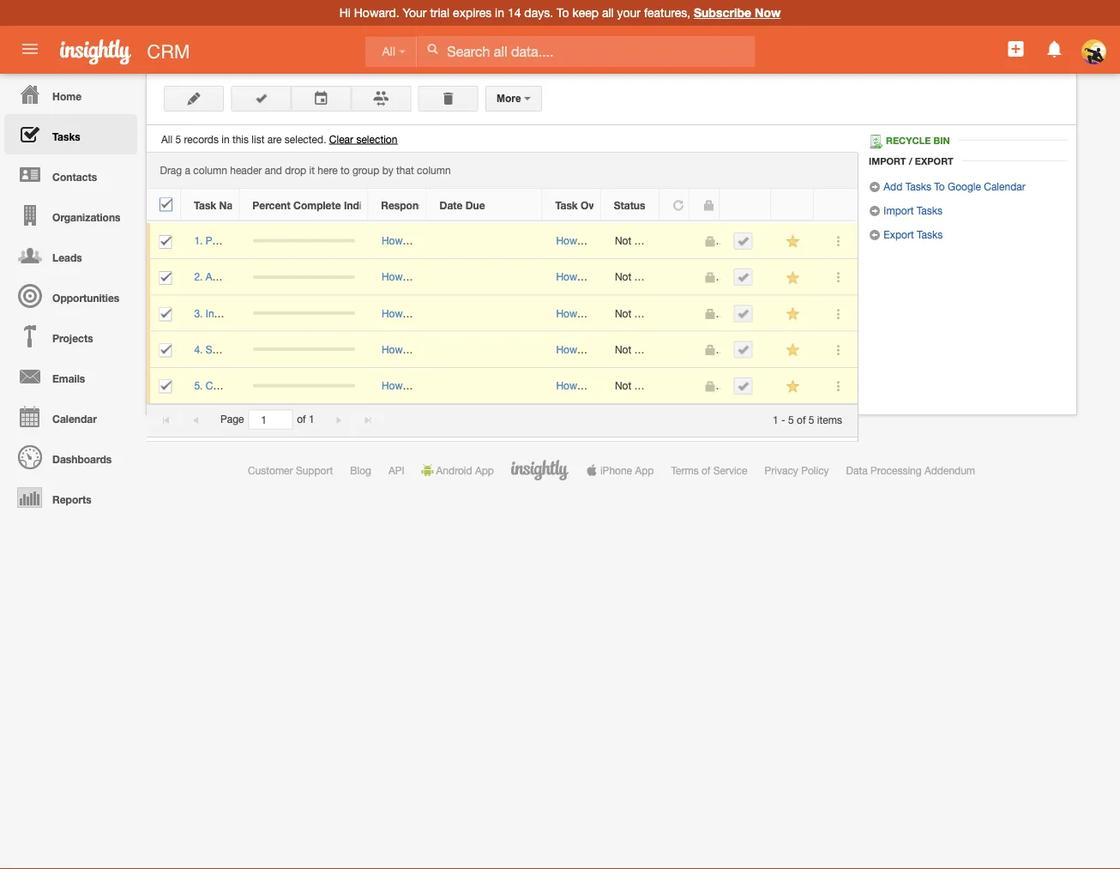 Task type: vqa. For each thing, say whether or not it's contained in the screenshot.
the top Mark This Task Complete icon
yes



Task type: locate. For each thing, give the bounding box(es) containing it.
here
[[318, 164, 338, 176]]

data
[[847, 464, 868, 476]]

row group
[[147, 189, 857, 221], [147, 223, 858, 404]]

0% complete image
[[253, 239, 355, 242], [253, 275, 355, 279], [253, 348, 355, 351]]

1 task from the left
[[194, 199, 216, 211]]

iphone app
[[601, 464, 654, 476]]

customer support link
[[248, 464, 333, 476]]

to left the keep
[[557, 6, 569, 20]]

1 vertical spatial add
[[206, 271, 225, 283]]

add
[[884, 180, 903, 192], [206, 271, 225, 283]]

this
[[232, 133, 249, 145]]

import left /
[[869, 155, 907, 166]]

days.
[[525, 6, 554, 20]]

your right save
[[231, 343, 252, 355]]

to right connect
[[248, 380, 257, 392]]

private task image for 2. add your customers
[[704, 272, 716, 284]]

hi
[[340, 6, 351, 20]]

your left the team
[[233, 307, 253, 319]]

status
[[614, 199, 646, 211]]

6 row from the top
[[147, 368, 858, 404]]

tasks inside 'link'
[[917, 204, 943, 216]]

0 horizontal spatial to
[[557, 6, 569, 20]]

1 vertical spatial mark this task complete image
[[737, 308, 749, 320]]

1 not from the top
[[615, 235, 632, 247]]

howard brown
[[382, 235, 450, 247], [556, 235, 625, 247], [382, 271, 450, 283], [556, 271, 625, 283], [382, 307, 450, 319], [556, 307, 625, 319], [382, 343, 450, 355], [556, 343, 625, 355], [382, 380, 450, 392], [556, 380, 625, 392]]

cell
[[147, 223, 181, 259], [427, 223, 543, 259], [661, 223, 691, 259], [721, 223, 772, 259], [147, 259, 181, 296], [427, 259, 543, 296], [661, 259, 691, 296], [721, 259, 772, 296], [147, 296, 181, 332], [240, 296, 369, 332], [427, 296, 543, 332], [661, 296, 691, 332], [721, 296, 772, 332], [147, 332, 181, 368], [427, 332, 543, 368], [661, 332, 691, 368], [721, 332, 772, 368], [147, 368, 181, 404], [240, 368, 369, 404], [427, 368, 543, 404], [661, 368, 691, 404], [721, 368, 772, 404]]

2 mark this task complete image from the top
[[737, 308, 749, 320]]

5 not from the top
[[615, 380, 632, 392]]

1 vertical spatial calendar
[[52, 413, 97, 425]]

circle arrow right image
[[869, 181, 881, 193]]

add inside row
[[206, 271, 225, 283]]

5.
[[194, 380, 203, 392]]

3 not started cell from the top
[[602, 296, 668, 332]]

your for emails
[[231, 343, 252, 355]]

1 horizontal spatial calendar
[[984, 180, 1026, 192]]

0 horizontal spatial calendar
[[52, 413, 97, 425]]

2 row group from the top
[[147, 223, 858, 404]]

support
[[296, 464, 333, 476]]

recycle
[[886, 135, 931, 146]]

0 horizontal spatial and
[[265, 164, 282, 176]]

1 left -
[[773, 413, 779, 425]]

import for import / export
[[869, 155, 907, 166]]

started for 1. personalize your account
[[635, 235, 668, 247]]

1 not started from the top
[[615, 235, 668, 247]]

0 horizontal spatial all
[[161, 133, 173, 145]]

mark this task complete image for 3. invite your team
[[737, 308, 749, 320]]

row containing 5. connect to your files and apps
[[147, 368, 858, 404]]

2 started from the top
[[635, 271, 668, 283]]

task left owner
[[556, 199, 578, 211]]

4. save your emails
[[194, 343, 284, 355]]

0 horizontal spatial to
[[248, 380, 257, 392]]

export right "circle arrow left" image in the top of the page
[[884, 228, 914, 240]]

1 horizontal spatial task
[[556, 199, 578, 211]]

more
[[497, 93, 524, 104]]

row group containing task name
[[147, 189, 857, 221]]

mark this task complete image
[[737, 271, 749, 283], [737, 308, 749, 320], [737, 344, 749, 356]]

0 horizontal spatial in
[[222, 133, 230, 145]]

2 1 from the left
[[773, 413, 779, 425]]

all 5 records in this list are selected. clear selection
[[161, 133, 398, 145]]

2 following image from the top
[[786, 306, 802, 322]]

0 vertical spatial and
[[265, 164, 282, 176]]

selected.
[[285, 133, 327, 145]]

2 following image from the top
[[786, 342, 802, 358]]

tasks
[[52, 130, 80, 142], [906, 180, 932, 192], [917, 204, 943, 216], [917, 228, 943, 240]]

-
[[782, 413, 786, 425]]

mark this task complete image for 1. personalize your account
[[737, 235, 749, 247]]

1. personalize your account link
[[194, 235, 330, 247]]

0 horizontal spatial column
[[193, 164, 227, 176]]

1 horizontal spatial 1
[[773, 413, 779, 425]]

3 not from the top
[[615, 307, 632, 319]]

recycle bin link
[[869, 135, 959, 148]]

4 not started cell from the top
[[602, 332, 668, 368]]

due
[[466, 199, 485, 211]]

1 vertical spatial following image
[[786, 306, 802, 322]]

0 horizontal spatial app
[[475, 464, 494, 476]]

0% complete image for 2. add your customers
[[253, 275, 355, 279]]

0 horizontal spatial add
[[206, 271, 225, 283]]

hi howard. your trial expires in 14 days. to keep all your features, subscribe now
[[340, 6, 781, 20]]

calendar
[[984, 180, 1026, 192], [52, 413, 97, 425]]

private task image for 3. invite your team
[[704, 308, 716, 320]]

column right a
[[193, 164, 227, 176]]

tasks up import tasks
[[906, 180, 932, 192]]

1 vertical spatial 0% complete image
[[253, 275, 355, 279]]

4 started from the top
[[635, 343, 668, 355]]

add right circle arrow right icon
[[884, 180, 903, 192]]

press ctrl + space to group column header
[[720, 189, 771, 221], [771, 189, 814, 221], [814, 189, 857, 221]]

3 0% complete image from the top
[[253, 348, 355, 351]]

export down bin
[[915, 155, 954, 166]]

0 vertical spatial following image
[[786, 233, 802, 250]]

clear
[[329, 133, 354, 145]]

app right android
[[475, 464, 494, 476]]

1 vertical spatial in
[[222, 133, 230, 145]]

0 vertical spatial calendar
[[984, 180, 1026, 192]]

1 horizontal spatial column
[[417, 164, 451, 176]]

0 horizontal spatial task
[[194, 199, 216, 211]]

1 right 1 field
[[309, 413, 315, 425]]

1 vertical spatial all
[[161, 133, 173, 145]]

2 task from the left
[[556, 199, 578, 211]]

5 started from the top
[[635, 380, 668, 392]]

1 mark this task complete image from the top
[[737, 271, 749, 283]]

subscribe now link
[[694, 6, 781, 20]]

2 press ctrl + space to group column header from the left
[[771, 189, 814, 221]]

your for team
[[233, 307, 253, 319]]

save
[[206, 343, 229, 355]]

1 horizontal spatial and
[[304, 380, 321, 392]]

of right -
[[797, 413, 806, 425]]

0 horizontal spatial export
[[884, 228, 914, 240]]

0 vertical spatial all
[[382, 45, 396, 58]]

all link
[[365, 36, 417, 67]]

1 horizontal spatial all
[[382, 45, 396, 58]]

to right here
[[341, 164, 350, 176]]

started for 3. invite your team
[[635, 307, 668, 319]]

1 following image from the top
[[786, 270, 802, 286]]

contacts
[[52, 171, 97, 183]]

following image for 4. save your emails
[[786, 342, 802, 358]]

task left name
[[194, 199, 216, 211]]

navigation containing home
[[0, 74, 137, 517]]

team
[[256, 307, 279, 319]]

import right circle arrow right image on the top right of page
[[884, 204, 914, 216]]

addendum
[[925, 464, 976, 476]]

all
[[382, 45, 396, 58], [161, 133, 173, 145]]

column right "that"
[[417, 164, 451, 176]]

add right 2.
[[206, 271, 225, 283]]

calendar right google
[[984, 180, 1026, 192]]

not for 4. save your emails
[[615, 343, 632, 355]]

not started for 4. save your emails
[[615, 343, 668, 355]]

2 not started cell from the top
[[602, 259, 668, 296]]

android
[[436, 464, 472, 476]]

home link
[[4, 74, 137, 114]]

processing
[[871, 464, 922, 476]]

1 horizontal spatial app
[[635, 464, 654, 476]]

1 horizontal spatial to
[[341, 164, 350, 176]]

5 left records
[[175, 133, 181, 145]]

0% complete image up "files"
[[253, 348, 355, 351]]

terms of service
[[671, 464, 748, 476]]

0 horizontal spatial 1
[[309, 413, 315, 425]]

1 press ctrl + space to group column header from the left
[[720, 189, 771, 221]]

of right 1 field
[[297, 413, 306, 425]]

tasks down import tasks
[[917, 228, 943, 240]]

4 row from the top
[[147, 296, 858, 332]]

task for task name percent complete indicator
[[194, 199, 216, 211]]

by
[[382, 164, 394, 176]]

0 vertical spatial mark this task complete image
[[737, 235, 749, 247]]

3 not started from the top
[[615, 307, 668, 319]]

your
[[403, 6, 427, 20]]

1 horizontal spatial add
[[884, 180, 903, 192]]

2 vertical spatial following image
[[786, 378, 802, 395]]

api link
[[389, 464, 405, 476]]

import inside 'link'
[[884, 204, 914, 216]]

None checkbox
[[160, 198, 172, 211], [159, 235, 172, 249], [159, 307, 172, 321], [159, 344, 172, 357], [160, 198, 172, 211], [159, 235, 172, 249], [159, 307, 172, 321], [159, 344, 172, 357]]

and
[[265, 164, 282, 176], [304, 380, 321, 392]]

2 horizontal spatial 5
[[809, 413, 815, 425]]

complete
[[294, 199, 341, 211]]

not started cell for 2. add your customers
[[602, 259, 668, 296]]

import for import tasks
[[884, 204, 914, 216]]

2 not started from the top
[[615, 271, 668, 283]]

4 not started from the top
[[615, 343, 668, 355]]

3 row from the top
[[147, 259, 858, 296]]

3 started from the top
[[635, 307, 668, 319]]

all down howard.
[[382, 45, 396, 58]]

0 vertical spatial in
[[495, 6, 505, 20]]

5 row from the top
[[147, 332, 858, 368]]

date due
[[440, 199, 485, 211]]

selection
[[356, 133, 398, 145]]

row containing 2. add your customers
[[147, 259, 858, 296]]

all for all
[[382, 45, 396, 58]]

all
[[602, 6, 614, 20]]

3 following image from the top
[[786, 378, 802, 395]]

brown
[[421, 235, 450, 247], [595, 235, 625, 247], [421, 271, 450, 283], [595, 271, 625, 283], [421, 307, 450, 319], [595, 307, 625, 319], [421, 343, 450, 355], [595, 343, 625, 355], [421, 380, 450, 392], [595, 380, 625, 392]]

following image
[[786, 270, 802, 286], [786, 342, 802, 358], [786, 378, 802, 395]]

1 row group from the top
[[147, 189, 857, 221]]

not for 5. connect to your files and apps
[[615, 380, 632, 392]]

mark this task complete image for 5. connect to your files and apps
[[737, 380, 749, 392]]

tasks up contacts link
[[52, 130, 80, 142]]

recycle bin
[[886, 135, 950, 146]]

1 horizontal spatial export
[[915, 155, 954, 166]]

all up drag
[[161, 133, 173, 145]]

5 right -
[[789, 413, 794, 425]]

0 vertical spatial mark this task complete image
[[737, 271, 749, 283]]

0 vertical spatial row group
[[147, 189, 857, 221]]

of
[[297, 413, 306, 425], [797, 413, 806, 425], [702, 464, 711, 476]]

0% complete image down account
[[253, 275, 355, 279]]

app right iphone at the right
[[635, 464, 654, 476]]

tasks for import tasks
[[917, 204, 943, 216]]

privacy
[[765, 464, 799, 476]]

app for iphone app
[[635, 464, 654, 476]]

your up 3. invite your team
[[227, 271, 248, 283]]

1 app from the left
[[475, 464, 494, 476]]

your left account
[[262, 235, 282, 247]]

navigation
[[0, 74, 137, 517]]

in left 14
[[495, 6, 505, 20]]

1 vertical spatial export
[[884, 228, 914, 240]]

not started for 3. invite your team
[[615, 307, 668, 319]]

1 started from the top
[[635, 235, 668, 247]]

1 vertical spatial mark this task complete image
[[737, 380, 749, 392]]

1 0% complete image from the top
[[253, 239, 355, 242]]

column
[[193, 164, 227, 176], [417, 164, 451, 176]]

calendar link
[[4, 396, 137, 437]]

0 vertical spatial 0% complete image
[[253, 239, 355, 242]]

row containing task name
[[147, 189, 857, 221]]

repeating task image
[[673, 199, 685, 211]]

import tasks link
[[869, 204, 943, 217]]

1 vertical spatial to
[[248, 380, 257, 392]]

1 horizontal spatial to
[[935, 180, 945, 192]]

and left drop
[[265, 164, 282, 176]]

1 vertical spatial following image
[[786, 342, 802, 358]]

0 vertical spatial following image
[[786, 270, 802, 286]]

it
[[309, 164, 315, 176]]

and right "files"
[[304, 380, 321, 392]]

row
[[147, 189, 857, 221], [147, 223, 858, 259], [147, 259, 858, 296], [147, 296, 858, 332], [147, 332, 858, 368], [147, 368, 858, 404]]

4 not from the top
[[615, 343, 632, 355]]

expires
[[453, 6, 492, 20]]

tasks down add tasks to google calendar link
[[917, 204, 943, 216]]

customers
[[251, 271, 299, 283]]

5 not started cell from the top
[[602, 368, 668, 404]]

not started cell for 4. save your emails
[[602, 332, 668, 368]]

tasks link
[[4, 114, 137, 154]]

2 mark this task complete image from the top
[[737, 380, 749, 392]]

1 row from the top
[[147, 189, 857, 221]]

1 vertical spatial to
[[935, 180, 945, 192]]

2 not from the top
[[615, 271, 632, 283]]

of right the terms
[[702, 464, 711, 476]]

1.
[[194, 235, 203, 247]]

your left "files"
[[260, 380, 280, 392]]

3 mark this task complete image from the top
[[737, 344, 749, 356]]

0 vertical spatial import
[[869, 155, 907, 166]]

calendar up dashboards link
[[52, 413, 97, 425]]

2 row from the top
[[147, 223, 858, 259]]

1 not started cell from the top
[[602, 223, 668, 259]]

1 following image from the top
[[786, 233, 802, 250]]

started for 4. save your emails
[[635, 343, 668, 355]]

0 vertical spatial to
[[341, 164, 350, 176]]

1 vertical spatial row group
[[147, 223, 858, 404]]

not for 3. invite your team
[[615, 307, 632, 319]]

5 not started from the top
[[615, 380, 668, 392]]

1 vertical spatial import
[[884, 204, 914, 216]]

following image
[[786, 233, 802, 250], [786, 306, 802, 322]]

1 horizontal spatial of
[[702, 464, 711, 476]]

group
[[353, 164, 380, 176]]

mark this task complete image
[[737, 235, 749, 247], [737, 380, 749, 392]]

2 vertical spatial mark this task complete image
[[737, 344, 749, 356]]

2 0% complete image from the top
[[253, 275, 355, 279]]

1 mark this task complete image from the top
[[737, 235, 749, 247]]

export
[[915, 155, 954, 166], [884, 228, 914, 240]]

projects
[[52, 332, 93, 344]]

not started cell
[[602, 223, 668, 259], [602, 259, 668, 296], [602, 296, 668, 332], [602, 332, 668, 368], [602, 368, 668, 404]]

1 vertical spatial and
[[304, 380, 321, 392]]

ok image
[[255, 92, 267, 104]]

your
[[617, 6, 641, 20], [262, 235, 282, 247], [227, 271, 248, 283], [233, 307, 253, 319], [231, 343, 252, 355], [260, 380, 280, 392]]

in left this
[[222, 133, 230, 145]]

owner
[[581, 199, 613, 211]]

private task image
[[703, 199, 715, 211], [704, 236, 716, 248], [704, 272, 716, 284], [704, 308, 716, 320], [704, 344, 716, 356], [704, 380, 716, 392]]

None checkbox
[[159, 271, 172, 285], [159, 380, 172, 394], [159, 271, 172, 285], [159, 380, 172, 394]]

2. add your customers
[[194, 271, 299, 283]]

5 left items
[[809, 413, 815, 425]]

add tasks to google calendar link
[[869, 180, 1026, 193]]

to left google
[[935, 180, 945, 192]]

to
[[557, 6, 569, 20], [935, 180, 945, 192]]

leads
[[52, 251, 82, 263]]

import / export
[[869, 155, 954, 166]]

customer support
[[248, 464, 333, 476]]

2 app from the left
[[635, 464, 654, 476]]

0% complete image down complete
[[253, 239, 355, 242]]

task
[[194, 199, 216, 211], [556, 199, 578, 211]]

2 vertical spatial 0% complete image
[[253, 348, 355, 351]]

14
[[508, 6, 521, 20]]



Task type: describe. For each thing, give the bounding box(es) containing it.
iphone app link
[[586, 464, 654, 476]]

tasks for add tasks to google calendar
[[906, 180, 932, 192]]

not for 1. personalize your account
[[615, 235, 632, 247]]

2 column from the left
[[417, 164, 451, 176]]

0 vertical spatial to
[[557, 6, 569, 20]]

crm
[[147, 40, 190, 62]]

a
[[185, 164, 190, 176]]

personalize
[[206, 235, 259, 247]]

reports
[[52, 493, 91, 505]]

private task image for 5. connect to your files and apps
[[704, 380, 716, 392]]

notifications image
[[1045, 39, 1065, 59]]

0 vertical spatial export
[[915, 155, 954, 166]]

0% complete image for 1. personalize your account
[[253, 239, 355, 242]]

trial
[[430, 6, 450, 20]]

data processing addendum link
[[847, 464, 976, 476]]

home
[[52, 90, 82, 102]]

1 column from the left
[[193, 164, 227, 176]]

privacy policy link
[[765, 464, 829, 476]]

Search all data.... text field
[[417, 36, 755, 67]]

google
[[948, 180, 982, 192]]

2. add your customers link
[[194, 271, 308, 283]]

not started cell for 1. personalize your account
[[602, 223, 668, 259]]

0% complete image for 4. save your emails
[[253, 348, 355, 351]]

0 vertical spatial add
[[884, 180, 903, 192]]

row containing 3. invite your team
[[147, 296, 858, 332]]

started for 2. add your customers
[[635, 271, 668, 283]]

privacy policy
[[765, 464, 829, 476]]

api
[[389, 464, 405, 476]]

header
[[230, 164, 262, 176]]

are
[[268, 133, 282, 145]]

white image
[[427, 43, 439, 55]]

app for android app
[[475, 464, 494, 476]]

drag
[[160, 164, 182, 176]]

not for 2. add your customers
[[615, 271, 632, 283]]

drop
[[285, 164, 306, 176]]

1 horizontal spatial 5
[[789, 413, 794, 425]]

blog
[[350, 464, 371, 476]]

iphone
[[601, 464, 632, 476]]

following image for 5. connect to your files and apps
[[786, 378, 802, 395]]

not started for 2. add your customers
[[615, 271, 668, 283]]

that
[[397, 164, 414, 176]]

1 horizontal spatial in
[[495, 6, 505, 20]]

private task image for 4. save your emails
[[704, 344, 716, 356]]

organizations
[[52, 211, 121, 223]]

clear selection link
[[329, 133, 398, 145]]

tasks for export tasks
[[917, 228, 943, 240]]

service
[[714, 464, 748, 476]]

not started cell for 3. invite your team
[[602, 296, 668, 332]]

emails link
[[4, 356, 137, 396]]

2.
[[194, 271, 203, 283]]

to inside row
[[248, 380, 257, 392]]

data processing addendum
[[847, 464, 976, 476]]

/
[[909, 155, 913, 166]]

android app link
[[422, 464, 494, 476]]

circle arrow left image
[[869, 229, 881, 241]]

export tasks
[[881, 228, 943, 240]]

more link
[[486, 86, 542, 112]]

3 press ctrl + space to group column header from the left
[[814, 189, 857, 221]]

projects link
[[4, 316, 137, 356]]

export tasks link
[[869, 228, 943, 241]]

mark this task complete image for 4. save your emails
[[737, 344, 749, 356]]

terms
[[671, 464, 699, 476]]

all for all 5 records in this list are selected. clear selection
[[161, 133, 173, 145]]

android app
[[436, 464, 494, 476]]

0 horizontal spatial 5
[[175, 133, 181, 145]]

opportunities
[[52, 292, 120, 304]]

3.
[[194, 307, 203, 319]]

not started for 1. personalize your account
[[615, 235, 668, 247]]

of 1
[[297, 413, 315, 425]]

your for customers
[[227, 271, 248, 283]]

page
[[221, 413, 244, 425]]

0 horizontal spatial of
[[297, 413, 306, 425]]

started for 5. connect to your files and apps
[[635, 380, 668, 392]]

row group containing 1. personalize your account
[[147, 223, 858, 404]]

your for account
[[262, 235, 282, 247]]

private task image for 1. personalize your account
[[704, 236, 716, 248]]

task for task owner status
[[556, 199, 578, 211]]

customer
[[248, 464, 293, 476]]

1 1 from the left
[[309, 413, 315, 425]]

4.
[[194, 343, 203, 355]]

dashboards
[[52, 453, 112, 465]]

date
[[440, 199, 463, 211]]

add tasks to google calendar
[[881, 180, 1026, 192]]

invite
[[206, 307, 230, 319]]

files
[[283, 380, 301, 392]]

not started cell for 5. connect to your files and apps
[[602, 368, 668, 404]]

drag a column header and drop it here to group by that column
[[160, 164, 451, 176]]

reports link
[[4, 477, 137, 517]]

percent
[[252, 199, 291, 211]]

indicator
[[344, 199, 388, 211]]

1 - 5 of 5 items
[[773, 413, 843, 425]]

2 horizontal spatial of
[[797, 413, 806, 425]]

row containing 1. personalize your account
[[147, 223, 858, 259]]

and inside row group
[[304, 380, 321, 392]]

opportunities link
[[4, 275, 137, 316]]

blog link
[[350, 464, 371, 476]]

circle arrow right image
[[869, 205, 881, 217]]

now
[[755, 6, 781, 20]]

5. connect to your files and apps
[[194, 380, 347, 392]]

list
[[252, 133, 265, 145]]

policy
[[802, 464, 829, 476]]

your right all
[[617, 6, 641, 20]]

bin
[[934, 135, 950, 146]]

keep
[[573, 6, 599, 20]]

howard.
[[354, 6, 400, 20]]

following image for 2. add your customers
[[786, 270, 802, 286]]

following image for 1. personalize your account
[[786, 233, 802, 250]]

3. invite your team
[[194, 307, 279, 319]]

4. save your emails link
[[194, 343, 293, 355]]

following image for 3. invite your team
[[786, 306, 802, 322]]

not started for 5. connect to your files and apps
[[615, 380, 668, 392]]

mark this task complete image for 2. add your customers
[[737, 271, 749, 283]]

emails
[[255, 343, 284, 355]]

1 field
[[249, 410, 292, 429]]

5. connect to your files and apps link
[[194, 380, 356, 392]]

leads link
[[4, 235, 137, 275]]

row containing 4. save your emails
[[147, 332, 858, 368]]

dashboards link
[[4, 437, 137, 477]]

account
[[285, 235, 322, 247]]

import tasks
[[881, 204, 943, 216]]



